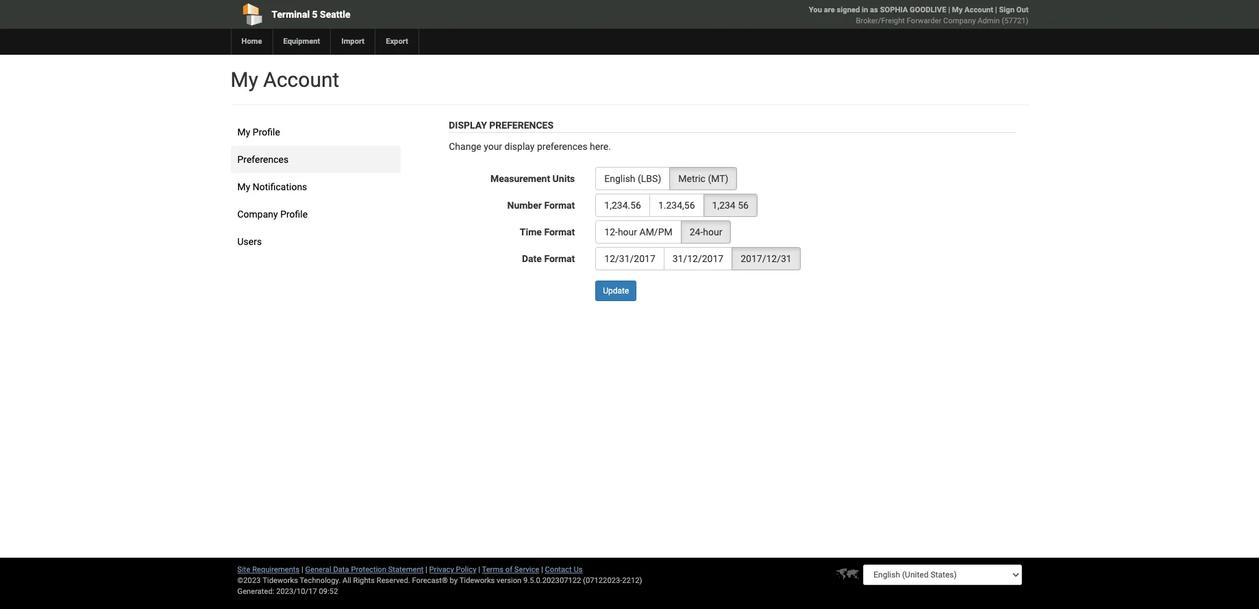 Task type: describe. For each thing, give the bounding box(es) containing it.
metric (mt)
[[678, 173, 729, 184]]

terminal
[[272, 9, 310, 20]]

export
[[386, 37, 408, 46]]

you
[[809, 5, 822, 14]]

import
[[341, 37, 365, 46]]

time
[[520, 227, 542, 238]]

1 vertical spatial preferences
[[237, 154, 289, 165]]

09:52
[[319, 588, 338, 597]]

english
[[605, 173, 636, 184]]

all
[[343, 577, 351, 586]]

my for my notifications
[[237, 182, 250, 193]]

technology.
[[300, 577, 341, 586]]

sign
[[999, 5, 1015, 14]]

notifications
[[253, 182, 307, 193]]

generated:
[[237, 588, 274, 597]]

2023/10/17
[[276, 588, 317, 597]]

equipment
[[283, 37, 320, 46]]

measurement
[[491, 173, 550, 184]]

display
[[505, 141, 535, 152]]

my profile
[[237, 127, 280, 138]]

| right 'goodlive'
[[948, 5, 950, 14]]

hour for 24-
[[703, 227, 722, 238]]

measurement units
[[491, 173, 575, 184]]

hour for 12-
[[618, 227, 637, 238]]

here.
[[590, 141, 611, 152]]

privacy
[[429, 566, 454, 575]]

format for number format
[[544, 200, 575, 211]]

1,234 56
[[712, 200, 749, 211]]

service
[[514, 566, 539, 575]]

my notifications
[[237, 182, 307, 193]]

2017/12/31
[[741, 254, 792, 264]]

change your display preferences here.
[[449, 141, 611, 152]]

import link
[[330, 29, 375, 55]]

| up forecast®
[[425, 566, 427, 575]]

home
[[242, 37, 262, 46]]

out
[[1017, 5, 1029, 14]]

terms
[[482, 566, 504, 575]]

statement
[[388, 566, 424, 575]]

| left sign
[[995, 5, 997, 14]]

format for date format
[[544, 254, 575, 264]]

forwarder
[[907, 16, 942, 25]]

your
[[484, 141, 502, 152]]

site
[[237, 566, 250, 575]]

users
[[237, 236, 262, 247]]

contact us link
[[545, 566, 583, 575]]

(07122023-
[[583, 577, 622, 586]]

1,234
[[712, 200, 736, 211]]

update button
[[596, 281, 637, 301]]

equipment link
[[272, 29, 330, 55]]

9.5.0.202307122
[[523, 577, 581, 586]]

31/12/2017
[[673, 254, 724, 264]]

are
[[824, 5, 835, 14]]

12-hour am/pm
[[605, 227, 673, 238]]

version
[[497, 577, 522, 586]]

reserved.
[[377, 577, 410, 586]]

export link
[[375, 29, 419, 55]]

56
[[738, 200, 749, 211]]

sophia
[[880, 5, 908, 14]]

number format
[[507, 200, 575, 211]]

forecast®
[[412, 577, 448, 586]]

(lbs)
[[638, 173, 661, 184]]

general data protection statement link
[[305, 566, 424, 575]]

my account
[[231, 68, 339, 92]]

terminal 5 seattle link
[[231, 0, 551, 29]]

my for my profile
[[237, 127, 250, 138]]

©2023 tideworks
[[237, 577, 298, 586]]

1 vertical spatial account
[[263, 68, 339, 92]]

profile for my profile
[[253, 127, 280, 138]]

sign out link
[[999, 5, 1029, 14]]

(57721)
[[1002, 16, 1029, 25]]

goodlive
[[910, 5, 946, 14]]

in
[[862, 5, 868, 14]]



Task type: vqa. For each thing, say whether or not it's contained in the screenshot.
Email or username text box
no



Task type: locate. For each thing, give the bounding box(es) containing it.
metric
[[678, 173, 706, 184]]

hour
[[618, 227, 637, 238], [703, 227, 722, 238]]

us
[[574, 566, 583, 575]]

1.234,56
[[658, 200, 695, 211]]

| up 'tideworks'
[[478, 566, 480, 575]]

display
[[449, 120, 487, 131]]

my inside you are signed in as sophia goodlive | my account | sign out broker/freight forwarder company admin (57721)
[[952, 5, 963, 14]]

admin
[[978, 16, 1000, 25]]

0 vertical spatial preferences
[[489, 120, 554, 131]]

1 horizontal spatial hour
[[703, 227, 722, 238]]

format right date
[[544, 254, 575, 264]]

contact
[[545, 566, 572, 575]]

preferences
[[489, 120, 554, 131], [237, 154, 289, 165]]

preferences
[[537, 141, 588, 152]]

0 vertical spatial format
[[544, 200, 575, 211]]

account down equipment link
[[263, 68, 339, 92]]

rights
[[353, 577, 375, 586]]

0 horizontal spatial preferences
[[237, 154, 289, 165]]

time format
[[520, 227, 575, 238]]

account up admin
[[965, 5, 993, 14]]

2212)
[[622, 577, 642, 586]]

2 format from the top
[[544, 227, 575, 238]]

my down 'home' link
[[231, 68, 258, 92]]

terminal 5 seattle
[[272, 9, 350, 20]]

preferences down my profile
[[237, 154, 289, 165]]

by
[[450, 577, 458, 586]]

12-
[[605, 227, 618, 238]]

1 horizontal spatial account
[[965, 5, 993, 14]]

change
[[449, 141, 481, 152]]

hour up 12/31/2017
[[618, 227, 637, 238]]

1,234.56
[[605, 200, 641, 211]]

0 horizontal spatial company
[[237, 209, 278, 220]]

policy
[[456, 566, 477, 575]]

site requirements | general data protection statement | privacy policy | terms of service | contact us ©2023 tideworks technology. all rights reserved. forecast® by tideworks version 9.5.0.202307122 (07122023-2212) generated: 2023/10/17 09:52
[[237, 566, 642, 597]]

terms of service link
[[482, 566, 539, 575]]

3 format from the top
[[544, 254, 575, 264]]

protection
[[351, 566, 386, 575]]

company down my account link
[[943, 16, 976, 25]]

company inside you are signed in as sophia goodlive | my account | sign out broker/freight forwarder company admin (57721)
[[943, 16, 976, 25]]

my for my account
[[231, 68, 258, 92]]

company up "users"
[[237, 209, 278, 220]]

account inside you are signed in as sophia goodlive | my account | sign out broker/freight forwarder company admin (57721)
[[965, 5, 993, 14]]

2 hour from the left
[[703, 227, 722, 238]]

english (lbs)
[[605, 173, 661, 184]]

number
[[507, 200, 542, 211]]

preferences up display
[[489, 120, 554, 131]]

account
[[965, 5, 993, 14], [263, 68, 339, 92]]

data
[[333, 566, 349, 575]]

company
[[943, 16, 976, 25], [237, 209, 278, 220]]

date format
[[522, 254, 575, 264]]

display preferences
[[449, 120, 554, 131]]

1 vertical spatial format
[[544, 227, 575, 238]]

seattle
[[320, 9, 350, 20]]

1 horizontal spatial profile
[[280, 209, 308, 220]]

1 vertical spatial profile
[[280, 209, 308, 220]]

format down units
[[544, 200, 575, 211]]

my
[[952, 5, 963, 14], [231, 68, 258, 92], [237, 127, 250, 138], [237, 182, 250, 193]]

units
[[553, 173, 575, 184]]

profile for company profile
[[280, 209, 308, 220]]

|
[[948, 5, 950, 14], [995, 5, 997, 14], [302, 566, 303, 575], [425, 566, 427, 575], [478, 566, 480, 575], [541, 566, 543, 575]]

privacy policy link
[[429, 566, 477, 575]]

5
[[312, 9, 318, 20]]

requirements
[[252, 566, 300, 575]]

0 vertical spatial account
[[965, 5, 993, 14]]

0 vertical spatial company
[[943, 16, 976, 25]]

24-
[[690, 227, 703, 238]]

general
[[305, 566, 331, 575]]

my right 'goodlive'
[[952, 5, 963, 14]]

1 hour from the left
[[618, 227, 637, 238]]

0 horizontal spatial hour
[[618, 227, 637, 238]]

| left general at the bottom
[[302, 566, 303, 575]]

1 horizontal spatial preferences
[[489, 120, 554, 131]]

profile up my notifications
[[253, 127, 280, 138]]

(mt)
[[708, 173, 729, 184]]

format for time format
[[544, 227, 575, 238]]

| up 9.5.0.202307122
[[541, 566, 543, 575]]

24-hour
[[690, 227, 722, 238]]

signed
[[837, 5, 860, 14]]

as
[[870, 5, 878, 14]]

broker/freight
[[856, 16, 905, 25]]

12/31/2017
[[605, 254, 656, 264]]

am/pm
[[640, 227, 673, 238]]

you are signed in as sophia goodlive | my account | sign out broker/freight forwarder company admin (57721)
[[809, 5, 1029, 25]]

2 vertical spatial format
[[544, 254, 575, 264]]

of
[[505, 566, 513, 575]]

1 format from the top
[[544, 200, 575, 211]]

tideworks
[[459, 577, 495, 586]]

1 horizontal spatial company
[[943, 16, 976, 25]]

home link
[[231, 29, 272, 55]]

my account link
[[952, 5, 993, 14]]

my left notifications
[[237, 182, 250, 193]]

0 horizontal spatial account
[[263, 68, 339, 92]]

update
[[603, 286, 629, 296]]

1 vertical spatial company
[[237, 209, 278, 220]]

site requirements link
[[237, 566, 300, 575]]

profile
[[253, 127, 280, 138], [280, 209, 308, 220]]

hour down 1,234
[[703, 227, 722, 238]]

my up my notifications
[[237, 127, 250, 138]]

0 horizontal spatial profile
[[253, 127, 280, 138]]

0 vertical spatial profile
[[253, 127, 280, 138]]

date
[[522, 254, 542, 264]]

format right time
[[544, 227, 575, 238]]

profile down notifications
[[280, 209, 308, 220]]



